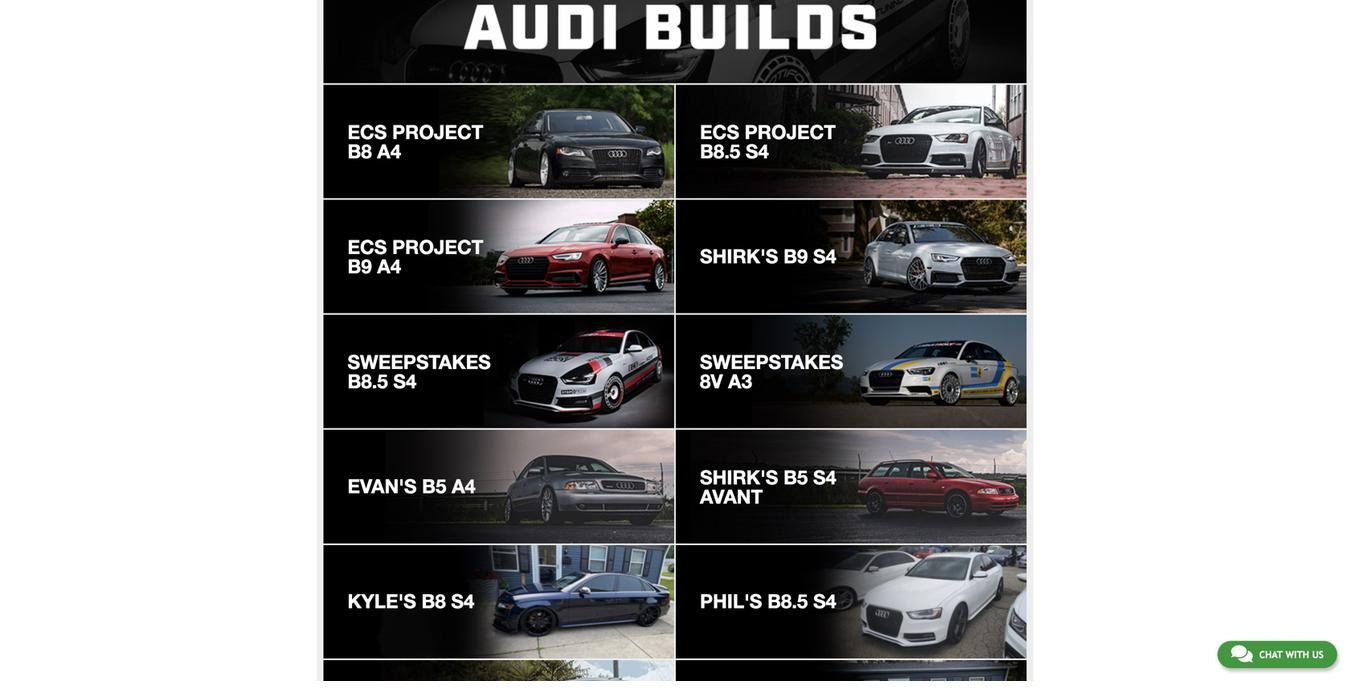 Task type: locate. For each thing, give the bounding box(es) containing it.
s4 for shirk's b5 s4 avant
[[814, 465, 837, 488]]

2 vertical spatial a4
[[452, 474, 476, 497]]

a4 inside ecs project b9 a4
[[377, 255, 401, 277]]

project for ecs project b9 a4
[[392, 235, 484, 258]]

2 horizontal spatial b8.5
[[768, 589, 808, 612]]

0 vertical spatial shirk's
[[700, 244, 779, 267]]

s4 inside the sweepstakes b8.5 s4
[[393, 370, 417, 393]]

project inside ecs project b9 a4
[[392, 235, 484, 258]]

b5 for evan's
[[422, 474, 447, 497]]

2 vertical spatial b8.5
[[768, 589, 808, 612]]

1 horizontal spatial b8.5
[[700, 140, 741, 162]]

kyle's b8 s4
[[348, 589, 475, 612]]

s4
[[746, 140, 769, 162], [814, 244, 837, 267], [393, 370, 417, 393], [814, 465, 837, 488], [451, 589, 475, 612], [814, 589, 837, 612]]

0 horizontal spatial b8
[[348, 140, 372, 162]]

sweepstakes
[[348, 350, 491, 373], [700, 350, 844, 373]]

b8.5 inside the sweepstakes b8.5 s4
[[348, 370, 388, 393]]

s4 for sweepstakes b8.5 s4
[[393, 370, 417, 393]]

chat with us
[[1260, 649, 1324, 660]]

project for ecs project b8 a4
[[392, 120, 484, 143]]

kyle's
[[348, 589, 416, 612]]

1 shirk's from the top
[[700, 244, 779, 267]]

0 horizontal spatial b8.5
[[348, 370, 388, 393]]

1 vertical spatial b8.5
[[348, 370, 388, 393]]

b5 inside the 'shirk's b5 s4 avant'
[[784, 465, 808, 488]]

s4 inside the 'shirk's b5 s4 avant'
[[814, 465, 837, 488]]

0 vertical spatial b8
[[348, 140, 372, 162]]

ecs inside ecs project b9 a4
[[348, 235, 387, 258]]

phil's b8.5 s4
[[700, 589, 837, 612]]

evan's
[[348, 474, 417, 497]]

ecs for b9
[[348, 235, 387, 258]]

b5 right avant
[[784, 465, 808, 488]]

comments image
[[1232, 644, 1253, 663]]

1 horizontal spatial b9
[[784, 244, 808, 267]]

b8
[[348, 140, 372, 162], [422, 589, 446, 612]]

2 shirk's from the top
[[700, 465, 779, 488]]

s4 for shirk's b9 s4
[[814, 244, 837, 267]]

0 horizontal spatial b9
[[348, 255, 372, 277]]

b9
[[784, 244, 808, 267], [348, 255, 372, 277]]

ecs
[[348, 120, 387, 143], [700, 120, 740, 143], [348, 235, 387, 258]]

s4 inside ecs project b8.5 s4
[[746, 140, 769, 162]]

sweepstakes for a3
[[700, 350, 844, 373]]

chat with us link
[[1218, 641, 1338, 668]]

b5 for shirk's
[[784, 465, 808, 488]]

shirk's
[[700, 244, 779, 267], [700, 465, 779, 488]]

with
[[1286, 649, 1310, 660]]

ecs inside ecs project b8.5 s4
[[700, 120, 740, 143]]

a3
[[729, 370, 753, 393]]

shirk's b9 s4
[[700, 244, 837, 267]]

0 horizontal spatial sweepstakes
[[348, 350, 491, 373]]

1 vertical spatial shirk's
[[700, 465, 779, 488]]

0 vertical spatial a4
[[377, 140, 401, 162]]

1 sweepstakes from the left
[[348, 350, 491, 373]]

a4 inside ecs project b8 a4
[[377, 140, 401, 162]]

b8 inside ecs project b8 a4
[[348, 140, 372, 162]]

1 horizontal spatial sweepstakes
[[700, 350, 844, 373]]

shirk's inside the 'shirk's b5 s4 avant'
[[700, 465, 779, 488]]

ecs inside ecs project b8 a4
[[348, 120, 387, 143]]

b5
[[784, 465, 808, 488], [422, 474, 447, 497]]

ecs for b8
[[348, 120, 387, 143]]

a4 for b9
[[377, 255, 401, 277]]

a4
[[377, 140, 401, 162], [377, 255, 401, 277], [452, 474, 476, 497]]

ecs project b8.5 s4
[[700, 120, 836, 162]]

project
[[392, 120, 484, 143], [745, 120, 836, 143], [392, 235, 484, 258]]

project inside ecs project b8.5 s4
[[745, 120, 836, 143]]

1 vertical spatial b8
[[422, 589, 446, 612]]

0 vertical spatial b8.5
[[700, 140, 741, 162]]

project inside ecs project b8 a4
[[392, 120, 484, 143]]

1 vertical spatial a4
[[377, 255, 401, 277]]

b5 right evan's
[[422, 474, 447, 497]]

0 horizontal spatial b5
[[422, 474, 447, 497]]

2 sweepstakes from the left
[[700, 350, 844, 373]]

b8.5
[[700, 140, 741, 162], [348, 370, 388, 393], [768, 589, 808, 612]]

1 horizontal spatial b5
[[784, 465, 808, 488]]



Task type: vqa. For each thing, say whether or not it's contained in the screenshot.
1st Delete icon from the bottom
no



Task type: describe. For each thing, give the bounding box(es) containing it.
sweepstakes for s4
[[348, 350, 491, 373]]

phil's
[[700, 589, 763, 612]]

ecs project b8 a4
[[348, 120, 484, 162]]

chat
[[1260, 649, 1283, 660]]

s4 for kyle's b8 s4
[[451, 589, 475, 612]]

us
[[1313, 649, 1324, 660]]

project for ecs project b8.5 s4
[[745, 120, 836, 143]]

sweepstakes b8.5 s4
[[348, 350, 491, 393]]

sweepstakes 8v a3
[[700, 350, 844, 393]]

b8.5 for sweepstakes b8.5 s4
[[348, 370, 388, 393]]

b9 inside ecs project b9 a4
[[348, 255, 372, 277]]

ecs for b8.5
[[700, 120, 740, 143]]

s4 for phil's b8.5 s4
[[814, 589, 837, 612]]

shirk's for shirk's b5 s4 avant
[[700, 465, 779, 488]]

1 horizontal spatial b8
[[422, 589, 446, 612]]

avant
[[700, 485, 763, 508]]

shirk's for shirk's b9 s4
[[700, 244, 779, 267]]

ecs project b9 a4
[[348, 235, 484, 277]]

evan's b5 a4
[[348, 474, 476, 497]]

b8.5 for phil's b8.5 s4
[[768, 589, 808, 612]]

8v
[[700, 370, 723, 393]]

shirk's b5 s4 avant
[[700, 465, 837, 508]]

a4 for b8
[[377, 140, 401, 162]]

b8.5 inside ecs project b8.5 s4
[[700, 140, 741, 162]]



